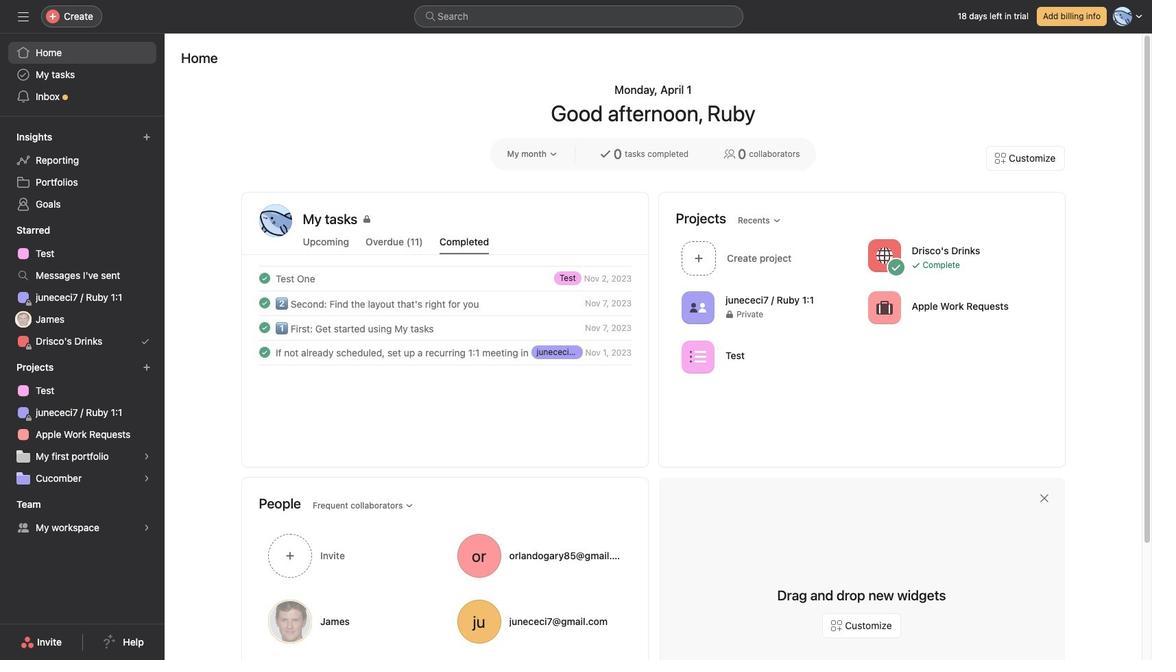 Task type: vqa. For each thing, say whether or not it's contained in the screenshot.
the bottom Completed icon
yes



Task type: locate. For each thing, give the bounding box(es) containing it.
2 completed image from the top
[[256, 344, 273, 361]]

completed image for completed checkbox for 1st list item
[[256, 270, 273, 287]]

4 list item from the top
[[242, 340, 648, 365]]

completed image for completed checkbox for second list item from the top of the page
[[256, 295, 273, 311]]

2 completed checkbox from the top
[[256, 295, 273, 311]]

Completed checkbox
[[256, 320, 273, 336]]

completed image
[[256, 320, 273, 336], [256, 344, 273, 361]]

1 completed image from the top
[[256, 320, 273, 336]]

people image
[[690, 299, 706, 316]]

1 list item from the top
[[242, 266, 648, 291]]

globe image
[[876, 247, 892, 264]]

0 vertical spatial completed image
[[256, 320, 273, 336]]

dismiss image
[[1039, 493, 1050, 504]]

2 list item from the top
[[242, 291, 648, 315]]

1 vertical spatial completed image
[[256, 295, 273, 311]]

see details, my first portfolio image
[[143, 453, 151, 461]]

3 completed checkbox from the top
[[256, 344, 273, 361]]

new project or portfolio image
[[143, 363, 151, 372]]

list item
[[242, 266, 648, 291], [242, 291, 648, 315], [242, 315, 648, 340], [242, 340, 648, 365]]

2 vertical spatial completed checkbox
[[256, 344, 273, 361]]

global element
[[0, 34, 165, 116]]

0 vertical spatial completed checkbox
[[256, 270, 273, 287]]

1 completed image from the top
[[256, 270, 273, 287]]

Completed checkbox
[[256, 270, 273, 287], [256, 295, 273, 311], [256, 344, 273, 361]]

2 completed image from the top
[[256, 295, 273, 311]]

1 vertical spatial completed image
[[256, 344, 273, 361]]

1 vertical spatial completed checkbox
[[256, 295, 273, 311]]

0 vertical spatial completed image
[[256, 270, 273, 287]]

completed image
[[256, 270, 273, 287], [256, 295, 273, 311]]

completed checkbox for 1st list item
[[256, 270, 273, 287]]

list box
[[414, 5, 743, 27]]

see details, cucomber image
[[143, 475, 151, 483]]

teams element
[[0, 492, 165, 542]]

1 completed checkbox from the top
[[256, 270, 273, 287]]



Task type: describe. For each thing, give the bounding box(es) containing it.
view profile image
[[259, 204, 292, 237]]

insights element
[[0, 125, 165, 218]]

projects element
[[0, 355, 165, 492]]

completed checkbox for fourth list item
[[256, 344, 273, 361]]

completed checkbox for second list item from the top of the page
[[256, 295, 273, 311]]

new insights image
[[143, 133, 151, 141]]

briefcase image
[[876, 299, 892, 316]]

see details, my workspace image
[[143, 524, 151, 532]]

starred element
[[0, 218, 165, 355]]

list image
[[690, 349, 706, 365]]

3 list item from the top
[[242, 315, 648, 340]]

hide sidebar image
[[18, 11, 29, 22]]



